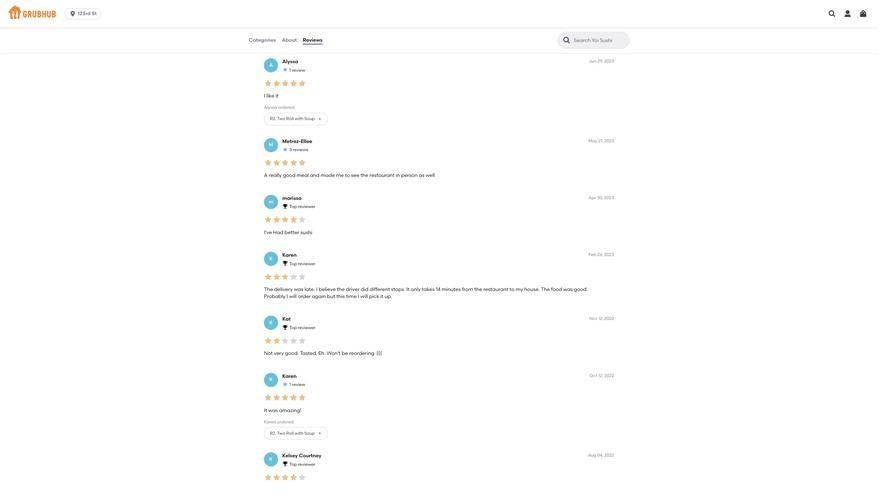 Task type: vqa. For each thing, say whether or not it's contained in the screenshot.
Factor's Famous Deli 35–50
no



Task type: locate. For each thing, give the bounding box(es) containing it.
1 vertical spatial r2.
[[270, 431, 276, 436]]

the right see
[[361, 173, 369, 179]]

2023 right 21,
[[605, 138, 615, 143]]

top reviewer down kat
[[290, 325, 316, 330]]

3 top reviewer from the top
[[290, 325, 316, 330]]

1 vertical spatial roll
[[287, 116, 294, 121]]

a
[[269, 62, 273, 68], [264, 173, 268, 179]]

won't
[[327, 350, 341, 356]]

review
[[292, 68, 305, 73], [292, 382, 305, 387]]

1 vertical spatial good.
[[285, 350, 299, 356]]

roll down alyssa ordered:
[[287, 116, 294, 121]]

karen for was
[[283, 252, 297, 258]]

restaurant left the in
[[370, 173, 395, 179]]

will
[[289, 294, 297, 300], [361, 294, 368, 300]]

0 vertical spatial alyssa
[[283, 59, 298, 65]]

driver
[[346, 286, 360, 292]]

top reviewer for karen
[[290, 261, 316, 266]]

be
[[342, 350, 348, 356]]

k left kelsey
[[270, 456, 273, 462]]

1 vertical spatial soup
[[305, 431, 315, 436]]

two for it
[[277, 116, 286, 121]]

2022
[[605, 316, 615, 321], [605, 373, 615, 378], [605, 453, 615, 458]]

categories
[[249, 37, 276, 43]]

1 12, from the top
[[599, 316, 604, 321]]

karen ordered:
[[264, 420, 295, 424]]

it up "karen ordered:"
[[264, 407, 267, 413]]

1 vertical spatial ordered:
[[278, 105, 296, 110]]

1 two from the top
[[277, 116, 286, 121]]

reviewer up late.
[[298, 261, 316, 266]]

1 horizontal spatial it
[[381, 294, 384, 300]]

1 soup from the top
[[305, 116, 315, 121]]

1 top from the top
[[290, 204, 297, 209]]

1 top reviewer from the top
[[290, 204, 316, 209]]

1 vertical spatial a
[[264, 173, 268, 179]]

2 vertical spatial ordered:
[[277, 420, 295, 424]]

4 top reviewer from the top
[[290, 462, 316, 467]]

1 review
[[290, 68, 305, 73], [290, 382, 305, 387]]

good.
[[574, 286, 588, 292], [285, 350, 299, 356]]

roll right duck
[[305, 37, 313, 42]]

late.
[[305, 286, 315, 292]]

r2. down "karen ordered:"
[[270, 431, 276, 436]]

12,
[[599, 316, 604, 321], [599, 373, 604, 378]]

2023 right 30,
[[605, 195, 615, 200]]

svg image
[[829, 10, 837, 18], [860, 10, 868, 18], [69, 10, 76, 17]]

2 vertical spatial plus icon image
[[318, 431, 322, 436]]

1 review up amazing! at the left bottom
[[290, 382, 305, 387]]

2022 right nov
[[605, 316, 615, 321]]

1 r2. from the top
[[270, 116, 276, 121]]

top reviewer for kelsey courtney
[[290, 462, 316, 467]]

with down alyssa ordered:
[[295, 116, 304, 121]]

1 horizontal spatial alyssa
[[283, 59, 298, 65]]

2022 for not very good. tasted, eh. won't be reordering :(((
[[605, 316, 615, 321]]

two down alyssa ordered:
[[277, 116, 286, 121]]

0 vertical spatial r2. two roll with soup button
[[264, 113, 328, 125]]

m
[[269, 142, 273, 148]]

will left order
[[289, 294, 297, 300]]

4 top from the top
[[290, 462, 297, 467]]

main navigation navigation
[[0, 0, 879, 28]]

1 2023 from the top
[[605, 59, 615, 64]]

1 horizontal spatial to
[[510, 286, 515, 292]]

1 r2. two roll with soup button from the top
[[264, 113, 328, 125]]

ordered: down the i like it
[[278, 105, 296, 110]]

2 r2. two roll with soup from the top
[[270, 431, 315, 436]]

1 vertical spatial restaurant
[[484, 286, 509, 292]]

2023
[[605, 59, 615, 64], [605, 138, 615, 143], [605, 195, 615, 200], [605, 252, 615, 257]]

1 1 from the top
[[290, 68, 291, 73]]

svg image right svg icon on the right of the page
[[860, 10, 868, 18]]

r2. two roll with soup button
[[264, 113, 328, 125], [264, 427, 328, 440]]

will down the did
[[361, 294, 368, 300]]

2 1 from the top
[[290, 382, 291, 387]]

was up order
[[294, 286, 304, 292]]

3 k from the top
[[270, 377, 273, 383]]

2022 right "oct"
[[605, 373, 615, 378]]

r2. two roll with soup
[[270, 116, 315, 121], [270, 431, 315, 436]]

a down a16.
[[269, 62, 273, 68]]

ordered: up the osaka
[[275, 25, 293, 30]]

1
[[290, 68, 291, 73], [290, 382, 291, 387]]

0 vertical spatial soup
[[305, 116, 315, 121]]

2 vertical spatial 2022
[[605, 453, 615, 458]]

nov
[[590, 316, 598, 321]]

2 with from the top
[[295, 431, 304, 436]]

12, right "oct"
[[599, 373, 604, 378]]

star icon image
[[283, 67, 288, 73], [264, 79, 273, 87], [273, 79, 281, 87], [281, 79, 290, 87], [290, 79, 298, 87], [298, 79, 307, 87], [283, 147, 288, 152], [264, 159, 273, 167], [273, 159, 281, 167], [281, 159, 290, 167], [290, 159, 298, 167], [298, 159, 307, 167], [264, 216, 273, 224], [273, 216, 281, 224], [281, 216, 290, 224], [290, 216, 298, 224], [298, 216, 307, 224], [264, 273, 273, 281], [273, 273, 281, 281], [281, 273, 290, 281], [290, 273, 298, 281], [298, 273, 307, 281], [264, 337, 273, 345], [273, 337, 281, 345], [281, 337, 290, 345], [290, 337, 298, 345], [298, 337, 307, 345], [283, 381, 288, 387], [264, 394, 273, 402], [273, 394, 281, 402], [281, 394, 290, 402], [290, 394, 298, 402], [298, 394, 307, 402], [264, 473, 273, 482], [273, 473, 281, 482], [281, 473, 290, 482], [290, 473, 298, 482], [298, 473, 307, 482]]

0 vertical spatial review
[[292, 68, 305, 73]]

0 vertical spatial 12,
[[599, 316, 604, 321]]

0 vertical spatial 2022
[[605, 316, 615, 321]]

0 vertical spatial good.
[[574, 286, 588, 292]]

1 vertical spatial it
[[264, 407, 267, 413]]

karen down i've had better sushi
[[283, 252, 297, 258]]

0 horizontal spatial alyssa
[[264, 105, 277, 110]]

review up amazing! at the left bottom
[[292, 382, 305, 387]]

1 vertical spatial plus icon image
[[318, 117, 322, 121]]

r2. for was
[[270, 431, 276, 436]]

alyssa
[[283, 59, 298, 65], [264, 105, 277, 110]]

3 2023 from the top
[[605, 195, 615, 200]]

3 top from the top
[[290, 325, 297, 330]]

1 horizontal spatial restaurant
[[484, 286, 509, 292]]

r2. down alyssa ordered:
[[270, 116, 276, 121]]

about button
[[282, 28, 297, 53]]

1 the from the left
[[264, 286, 273, 292]]

was up "karen ordered:"
[[269, 407, 278, 413]]

2 top reviewer from the top
[[290, 261, 316, 266]]

k down i've
[[270, 256, 273, 262]]

1 reviewer from the top
[[298, 204, 316, 209]]

a for a
[[269, 62, 273, 68]]

k for the
[[270, 256, 273, 262]]

top reviewer down kelsey courtney
[[290, 462, 316, 467]]

1 trophy icon image from the top
[[283, 203, 288, 209]]

trophy icon image up delivery
[[283, 260, 288, 266]]

1 down about button
[[290, 68, 291, 73]]

1 vertical spatial review
[[292, 382, 305, 387]]

4 reviewer from the top
[[298, 462, 316, 467]]

2 r2. two roll with soup button from the top
[[264, 427, 328, 440]]

1 horizontal spatial good.
[[574, 286, 588, 292]]

trophy icon image down kat
[[283, 324, 288, 330]]

2 vertical spatial karen
[[264, 420, 276, 424]]

very
[[274, 350, 284, 356]]

ordered: down it was amazing!
[[277, 420, 295, 424]]

2023 right "26,"
[[605, 252, 615, 257]]

reviews button
[[303, 28, 323, 53]]

alyssa down about button
[[283, 59, 298, 65]]

0 horizontal spatial to
[[345, 173, 350, 179]]

1 vertical spatial alyssa
[[264, 105, 277, 110]]

2 2022 from the top
[[605, 373, 615, 378]]

1 r2. two roll with soup from the top
[[270, 116, 315, 121]]

it right like
[[276, 93, 279, 99]]

1 horizontal spatial it
[[407, 286, 410, 292]]

0 vertical spatial plus icon image
[[315, 37, 320, 41]]

14
[[436, 286, 441, 292]]

restaurant left my
[[484, 286, 509, 292]]

1 vertical spatial r2. two roll with soup
[[270, 431, 315, 436]]

soup
[[305, 116, 315, 121], [305, 431, 315, 436]]

it inside the delivery was late. i believe the driver did different stops. it only takes 14 minutes from the restaurant to my house. the food was good. probably i will order again but this time i will pick it up.
[[381, 294, 384, 300]]

1 with from the top
[[295, 116, 304, 121]]

karen
[[283, 252, 297, 258], [283, 373, 297, 379], [264, 420, 276, 424]]

0 horizontal spatial restaurant
[[370, 173, 395, 179]]

reordering
[[349, 350, 375, 356]]

top reviewer
[[290, 204, 316, 209], [290, 261, 316, 266], [290, 325, 316, 330], [290, 462, 316, 467]]

a16.
[[270, 37, 278, 42]]

i down delivery
[[287, 294, 288, 300]]

as
[[419, 173, 425, 179]]

reviewer for karen
[[298, 261, 316, 266]]

apr 30, 2023
[[589, 195, 615, 200]]

2 2023 from the top
[[605, 138, 615, 143]]

r2. two roll with soup button down alyssa ordered:
[[264, 113, 328, 125]]

review for karen
[[292, 382, 305, 387]]

3 trophy icon image from the top
[[283, 324, 288, 330]]

reviewer for marissa
[[298, 204, 316, 209]]

2 1 review from the top
[[290, 382, 305, 387]]

0 vertical spatial with
[[295, 116, 304, 121]]

1 horizontal spatial was
[[294, 286, 304, 292]]

2 review from the top
[[292, 382, 305, 387]]

2023 for a really good meal and made me to see the restaurant in person as well
[[605, 138, 615, 143]]

stops.
[[391, 286, 405, 292]]

r2. two roll with soup down "karen ordered:"
[[270, 431, 315, 436]]

top down marissa
[[290, 204, 297, 209]]

0 vertical spatial r2.
[[270, 116, 276, 121]]

svg image
[[844, 10, 853, 18]]

good. right very
[[285, 350, 299, 356]]

to left my
[[510, 286, 515, 292]]

roll down "karen ordered:"
[[287, 431, 294, 436]]

restaurant inside the delivery was late. i believe the driver did different stops. it only takes 14 minutes from the restaurant to my house. the food was good. probably i will order again but this time i will pick it up.
[[484, 286, 509, 292]]

ordered:
[[275, 25, 293, 30], [278, 105, 296, 110], [277, 420, 295, 424]]

r2.
[[270, 116, 276, 121], [270, 431, 276, 436]]

0 horizontal spatial svg image
[[69, 10, 76, 17]]

karen down very
[[283, 373, 297, 379]]

2 soup from the top
[[305, 431, 315, 436]]

2 the from the left
[[541, 286, 550, 292]]

r2. for like
[[270, 116, 276, 121]]

the
[[264, 286, 273, 292], [541, 286, 550, 292]]

2 vertical spatial roll
[[287, 431, 294, 436]]

really
[[269, 173, 282, 179]]

0 horizontal spatial it
[[276, 93, 279, 99]]

svg image left 123rd
[[69, 10, 76, 17]]

2 k from the top
[[270, 320, 273, 326]]

1 horizontal spatial will
[[361, 294, 368, 300]]

1 review from the top
[[292, 68, 305, 73]]

2 will from the left
[[361, 294, 368, 300]]

trophy icon image for karen
[[283, 260, 288, 266]]

1 review down about button
[[290, 68, 305, 73]]

jun 29, 2023
[[589, 59, 615, 64]]

top reviewer up late.
[[290, 261, 316, 266]]

2 trophy icon image from the top
[[283, 260, 288, 266]]

the up the this
[[337, 286, 345, 292]]

0 vertical spatial r2. two roll with soup
[[270, 116, 315, 121]]

time
[[346, 294, 357, 300]]

0 horizontal spatial the
[[264, 286, 273, 292]]

1 review for alyssa
[[290, 68, 305, 73]]

top for marissa
[[290, 204, 297, 209]]

04,
[[598, 453, 604, 458]]

30,
[[598, 195, 604, 200]]

4 trophy icon image from the top
[[283, 461, 288, 467]]

1 k from the top
[[270, 256, 273, 262]]

0 vertical spatial restaurant
[[370, 173, 395, 179]]

1 up amazing! at the left bottom
[[290, 382, 291, 387]]

alyssa ordered:
[[264, 105, 296, 110]]

plus icon image inside the a16. osaka duck roll button
[[315, 37, 320, 41]]

1 1 review from the top
[[290, 68, 305, 73]]

2 r2. from the top
[[270, 431, 276, 436]]

reviews
[[293, 147, 308, 152]]

ellee
[[301, 138, 313, 144]]

top down kat
[[290, 325, 297, 330]]

0 vertical spatial 1
[[290, 68, 291, 73]]

1 vertical spatial to
[[510, 286, 515, 292]]

0 vertical spatial to
[[345, 173, 350, 179]]

2022 right 04, at the right
[[605, 453, 615, 458]]

29,
[[598, 59, 604, 64]]

1 horizontal spatial the
[[541, 286, 550, 292]]

svg image left svg icon on the right of the page
[[829, 10, 837, 18]]

meal
[[297, 173, 309, 179]]

1 for karen
[[290, 382, 291, 387]]

plus icon image
[[315, 37, 320, 41], [318, 117, 322, 121], [318, 431, 322, 436]]

1 vertical spatial 1
[[290, 382, 291, 387]]

reviewer down marissa
[[298, 204, 316, 209]]

the delivery was late. i believe the driver did different stops. it only takes 14 minutes from the restaurant to my house. the food was good. probably i will order again but this time i will pick it up.
[[264, 286, 588, 300]]

trophy icon image down marissa
[[283, 203, 288, 209]]

soup up the courtney
[[305, 431, 315, 436]]

1 vertical spatial karen
[[283, 373, 297, 379]]

3 reviewer from the top
[[298, 325, 316, 330]]

1 vertical spatial it
[[381, 294, 384, 300]]

0 vertical spatial two
[[277, 116, 286, 121]]

metrez-
[[283, 138, 301, 144]]

was right food
[[564, 286, 573, 292]]

reviewer
[[298, 204, 316, 209], [298, 261, 316, 266], [298, 325, 316, 330], [298, 462, 316, 467]]

1 vertical spatial with
[[295, 431, 304, 436]]

2 top from the top
[[290, 261, 297, 266]]

i left like
[[264, 93, 266, 99]]

a left really
[[264, 173, 268, 179]]

1 vertical spatial two
[[277, 431, 286, 436]]

12, for not very good. tasted, eh. won't be reordering :(((
[[599, 316, 604, 321]]

0 horizontal spatial will
[[289, 294, 297, 300]]

r2. two roll with soup down alyssa ordered:
[[270, 116, 315, 121]]

0 vertical spatial 1 review
[[290, 68, 305, 73]]

2023 for the delivery was late. i believe the driver did different stops. it only takes 14 minutes from the restaurant to my house. the food was good. probably i will order again but this time i will pick it up.
[[605, 252, 615, 257]]

1 for alyssa
[[290, 68, 291, 73]]

to right me
[[345, 173, 350, 179]]

soup up ellee
[[305, 116, 315, 121]]

2 two from the top
[[277, 431, 286, 436]]

top reviewer down marissa
[[290, 204, 316, 209]]

1 vertical spatial 1 review
[[290, 382, 305, 387]]

courtney
[[299, 453, 322, 459]]

feb
[[589, 252, 597, 257]]

2 reviewer from the top
[[298, 261, 316, 266]]

12, right nov
[[599, 316, 604, 321]]

4 2023 from the top
[[605, 252, 615, 257]]

i like it
[[264, 93, 279, 99]]

trophy icon image
[[283, 203, 288, 209], [283, 260, 288, 266], [283, 324, 288, 330], [283, 461, 288, 467]]

k left kat
[[270, 320, 273, 326]]

soup for it was amazing!
[[305, 431, 315, 436]]

karen down it was amazing!
[[264, 420, 276, 424]]

this
[[337, 294, 345, 300]]

reviewer up "tasted,"
[[298, 325, 316, 330]]

it left only
[[407, 286, 410, 292]]

duck
[[294, 37, 304, 42]]

i right time at the bottom left of page
[[358, 294, 360, 300]]

it left up.
[[381, 294, 384, 300]]

k down not
[[270, 377, 273, 383]]

amazing!
[[279, 407, 302, 413]]

food
[[552, 286, 563, 292]]

1 2022 from the top
[[605, 316, 615, 321]]

trophy icon image down kelsey
[[283, 461, 288, 467]]

reviewer down the courtney
[[298, 462, 316, 467]]

may 21, 2023
[[589, 138, 615, 143]]

the right from
[[475, 286, 483, 292]]

1 horizontal spatial a
[[269, 62, 273, 68]]

review down duck
[[292, 68, 305, 73]]

0 vertical spatial it
[[407, 286, 410, 292]]

restaurant
[[370, 173, 395, 179], [484, 286, 509, 292]]

did
[[361, 286, 369, 292]]

good. right food
[[574, 286, 588, 292]]

2023 right 29,
[[605, 59, 615, 64]]

1 vertical spatial 2022
[[605, 373, 615, 378]]

0 horizontal spatial it
[[264, 407, 267, 413]]

with
[[295, 116, 304, 121], [295, 431, 304, 436]]

0 vertical spatial a
[[269, 62, 273, 68]]

1 vertical spatial 12,
[[599, 373, 604, 378]]

top
[[290, 204, 297, 209], [290, 261, 297, 266], [290, 325, 297, 330], [290, 462, 297, 467]]

the left food
[[541, 286, 550, 292]]

the up probably
[[264, 286, 273, 292]]

0 horizontal spatial a
[[264, 173, 268, 179]]

i've had better sushi
[[264, 229, 313, 235]]

r2. two roll with soup button down "karen ordered:"
[[264, 427, 328, 440]]

alyssa down like
[[264, 105, 277, 110]]

0 vertical spatial karen
[[283, 252, 297, 258]]

2 12, from the top
[[599, 373, 604, 378]]

top down kelsey
[[290, 462, 297, 467]]

with up kelsey courtney
[[295, 431, 304, 436]]

two down "karen ordered:"
[[277, 431, 286, 436]]

1 vertical spatial r2. two roll with soup button
[[264, 427, 328, 440]]

top up delivery
[[290, 261, 297, 266]]



Task type: describe. For each thing, give the bounding box(es) containing it.
trophy icon image for marissa
[[283, 203, 288, 209]]

2 horizontal spatial svg image
[[860, 10, 868, 18]]

0 vertical spatial it
[[276, 93, 279, 99]]

like
[[267, 93, 275, 99]]

up.
[[385, 294, 392, 300]]

alyssa for alyssa ordered:
[[264, 105, 277, 110]]

i've
[[264, 229, 272, 235]]

reviewer for kat
[[298, 325, 316, 330]]

m
[[269, 199, 274, 205]]

jun
[[589, 59, 597, 64]]

from
[[462, 286, 474, 292]]

had
[[273, 229, 284, 235]]

2 horizontal spatial was
[[564, 286, 573, 292]]

0 vertical spatial ordered:
[[275, 25, 293, 30]]

marissa
[[283, 195, 302, 201]]

r2. two roll with soup for it was amazing!
[[270, 431, 315, 436]]

1 horizontal spatial svg image
[[829, 10, 837, 18]]

3 reviews
[[290, 147, 308, 152]]

see
[[351, 173, 360, 179]]

0 horizontal spatial the
[[337, 286, 345, 292]]

and
[[310, 173, 320, 179]]

123rd
[[78, 11, 91, 17]]

top for kat
[[290, 325, 297, 330]]

26,
[[598, 252, 604, 257]]

soup for i like it
[[305, 116, 315, 121]]

review for alyssa
[[292, 68, 305, 73]]

aug
[[588, 453, 597, 458]]

top reviewer for marissa
[[290, 204, 316, 209]]

123rd st
[[78, 11, 97, 17]]

probably
[[264, 294, 286, 300]]

order
[[298, 294, 311, 300]]

good. inside the delivery was late. i believe the driver did different stops. it only takes 14 minutes from the restaurant to my house. the food was good. probably i will order again but this time i will pick it up.
[[574, 286, 588, 292]]

karen for amazing!
[[283, 373, 297, 379]]

i right late.
[[316, 286, 318, 292]]

good
[[283, 173, 296, 179]]

123rd st button
[[65, 8, 104, 19]]

again
[[312, 294, 326, 300]]

kat
[[283, 316, 291, 322]]

ernie
[[264, 25, 274, 30]]

1 will from the left
[[289, 294, 297, 300]]

r2. two roll with soup for i like it
[[270, 116, 315, 121]]

kelsey courtney
[[283, 453, 322, 459]]

only
[[411, 286, 421, 292]]

about
[[282, 37, 297, 43]]

2 horizontal spatial the
[[475, 286, 483, 292]]

feb 26, 2023
[[589, 252, 615, 257]]

3
[[290, 147, 292, 152]]

tasted,
[[300, 350, 318, 356]]

3 2022 from the top
[[605, 453, 615, 458]]

21,
[[599, 138, 604, 143]]

in
[[396, 173, 400, 179]]

2022 for it was amazing!
[[605, 373, 615, 378]]

not
[[264, 350, 273, 356]]

r2. two roll with soup button for i like it
[[264, 113, 328, 125]]

0 horizontal spatial was
[[269, 407, 278, 413]]

with for i like it
[[295, 116, 304, 121]]

osaka
[[279, 37, 293, 42]]

top for karen
[[290, 261, 297, 266]]

my
[[516, 286, 523, 292]]

reviewer for kelsey courtney
[[298, 462, 316, 467]]

eh.
[[319, 350, 326, 356]]

0 horizontal spatial good.
[[285, 350, 299, 356]]

svg image inside 123rd st button
[[69, 10, 76, 17]]

categories button
[[249, 28, 276, 53]]

ernie ordered:
[[264, 25, 293, 30]]

12, for it was amazing!
[[599, 373, 604, 378]]

me
[[336, 173, 344, 179]]

top reviewer for kat
[[290, 325, 316, 330]]

minutes
[[442, 286, 461, 292]]

ordered: for karen
[[277, 420, 295, 424]]

to inside the delivery was late. i believe the driver did different stops. it only takes 14 minutes from the restaurant to my house. the food was good. probably i will order again but this time i will pick it up.
[[510, 286, 515, 292]]

it was amazing!
[[264, 407, 302, 413]]

0 vertical spatial roll
[[305, 37, 313, 42]]

trophy icon image for kat
[[283, 324, 288, 330]]

search icon image
[[563, 36, 571, 45]]

believe
[[319, 286, 336, 292]]

2023 for i like it
[[605, 59, 615, 64]]

top for kelsey courtney
[[290, 462, 297, 467]]

r2. two roll with soup button for it was amazing!
[[264, 427, 328, 440]]

oct
[[590, 373, 598, 378]]

it inside the delivery was late. i believe the driver did different stops. it only takes 14 minutes from the restaurant to my house. the food was good. probably i will order again but this time i will pick it up.
[[407, 286, 410, 292]]

well
[[426, 173, 435, 179]]

1 horizontal spatial the
[[361, 173, 369, 179]]

different
[[370, 286, 390, 292]]

4 k from the top
[[270, 456, 273, 462]]

may
[[589, 138, 598, 143]]

apr
[[589, 195, 597, 200]]

oct 12, 2022
[[590, 373, 615, 378]]

plus icon image for karen
[[318, 431, 322, 436]]

2023 for i've had better sushi
[[605, 195, 615, 200]]

plus icon image for alyssa
[[318, 117, 322, 121]]

person
[[401, 173, 418, 179]]

better
[[285, 229, 299, 235]]

kelsey
[[283, 453, 298, 459]]

k for it
[[270, 377, 273, 383]]

roll for alyssa
[[287, 116, 294, 121]]

trophy icon image for kelsey courtney
[[283, 461, 288, 467]]

Search Yoi Sushi search field
[[574, 37, 628, 44]]

not very good. tasted, eh. won't be reordering :(((
[[264, 350, 382, 356]]

takes
[[422, 286, 435, 292]]

nov 12, 2022
[[590, 316, 615, 321]]

:(((
[[376, 350, 382, 356]]

pick
[[369, 294, 379, 300]]

made
[[321, 173, 335, 179]]

a for a really good meal and made me to see the restaurant in person as well
[[264, 173, 268, 179]]

metrez-ellee
[[283, 138, 313, 144]]

roll for karen
[[287, 431, 294, 436]]

1 review for karen
[[290, 382, 305, 387]]

alyssa for alyssa
[[283, 59, 298, 65]]

reviews
[[303, 37, 323, 43]]

a16. osaka duck roll button
[[264, 33, 326, 46]]

house.
[[525, 286, 540, 292]]

a16. osaka duck roll
[[270, 37, 313, 42]]

a really good meal and made me to see the restaurant in person as well
[[264, 173, 435, 179]]

k for not
[[270, 320, 273, 326]]

ordered: for alyssa
[[278, 105, 296, 110]]

but
[[327, 294, 335, 300]]

with for it was amazing!
[[295, 431, 304, 436]]

sushi
[[301, 229, 313, 235]]

delivery
[[274, 286, 293, 292]]

two for amazing!
[[277, 431, 286, 436]]

aug 04, 2022
[[588, 453, 615, 458]]



